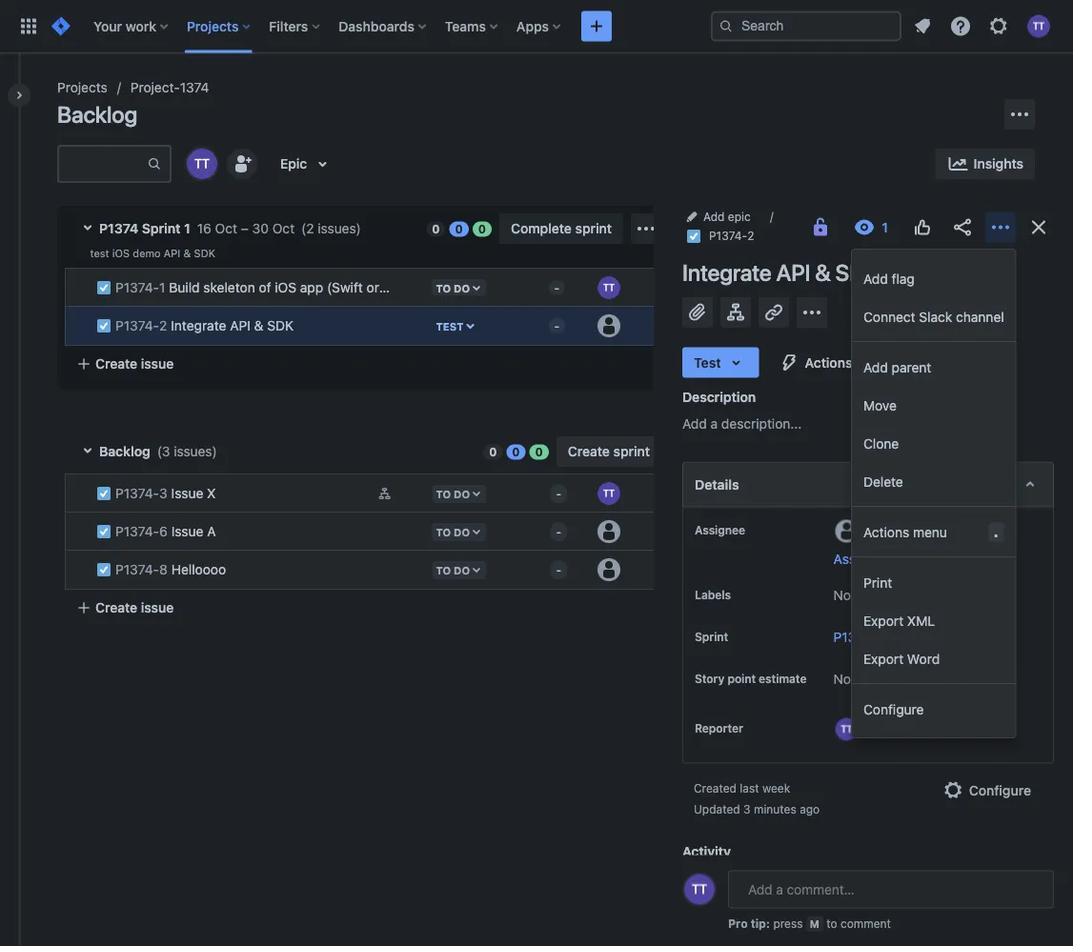 Task type: locate. For each thing, give the bounding box(es) containing it.
project-
[[130, 80, 180, 95]]

add left parent in the right top of the page
[[864, 359, 888, 375]]

menu
[[913, 524, 948, 540]]

2 horizontal spatial 2
[[748, 229, 755, 243]]

2 horizontal spatial 1
[[916, 629, 922, 645]]

0 vertical spatial configure link
[[852, 690, 1016, 728]]

1 horizontal spatial done: 0 of 0 (story points) element
[[530, 444, 549, 460]]

issue
[[141, 356, 174, 372], [141, 600, 174, 616]]

& up build
[[184, 247, 191, 260]]

to do: 0 of 0 (story points) element for (
[[483, 444, 503, 460]]

1 vertical spatial unassigned image
[[598, 521, 621, 543]]

create issue image left 'p1374-1' link
[[53, 296, 76, 318]]

configure up oldest first button
[[969, 783, 1031, 799]]

0 vertical spatial create issue button
[[65, 347, 662, 381]]

1 horizontal spatial oct
[[272, 221, 295, 236]]

add inside dropdown button
[[704, 210, 725, 223]]

0 vertical spatial 1
[[184, 221, 190, 236]]

api up link issues, web pages, and more "image"
[[776, 259, 811, 286]]

1 vertical spatial (
[[157, 444, 162, 460]]

your
[[93, 18, 122, 34]]

oct right 30
[[272, 221, 295, 236]]

1 horizontal spatial &
[[254, 318, 264, 334]]

copy link to issue image
[[751, 228, 766, 244]]

api for test ios demo api & sdk
[[164, 247, 181, 260]]

3 up 6
[[159, 486, 167, 501]]

1 vertical spatial export
[[864, 651, 904, 667]]

done: 0 of 0 (story points) element left "complete"
[[473, 221, 492, 237]]

filters
[[269, 18, 308, 34]]

to do for p1374-8 helloooo
[[436, 564, 470, 577]]

sprint up test ios demo api & sdk
[[142, 221, 181, 236]]

issue for 1
[[141, 356, 174, 372]]

0 vertical spatial none
[[834, 587, 866, 603]]

export for export xml
[[864, 613, 904, 629]]

configure down export word
[[864, 702, 924, 717]]

issue for issue x
[[171, 486, 203, 501]]

actions up assign to me
[[864, 524, 910, 540]]

create issue down p1374-8 link
[[95, 600, 174, 616]]

0 horizontal spatial sprint
[[575, 221, 612, 236]]

1 to do from the top
[[436, 488, 470, 500]]

add for add flag
[[864, 271, 888, 286]]

1 vertical spatial )
[[212, 444, 217, 460]]

week
[[763, 782, 791, 796]]

issue for 3
[[141, 600, 174, 616]]

1 horizontal spatial api
[[230, 318, 251, 334]]

export up p1374 sprint 1
[[864, 613, 904, 629]]

connect
[[864, 309, 916, 325]]

none down p1374 sprint 1 link at the bottom right of the page
[[834, 671, 866, 687]]

0 vertical spatial backlog
[[57, 101, 137, 128]]

description
[[683, 389, 756, 405]]

p1374-8 link
[[115, 562, 168, 578]]

2 vertical spatial create
[[95, 600, 137, 616]]

p1374- for p1374-2 integrate api & sdk
[[115, 318, 159, 334]]

p1374-2 link down add epic at the right top
[[709, 226, 755, 246]]

done: 0 of 0 (story points) element
[[473, 221, 492, 237], [530, 444, 549, 460]]

1 for p1374 sprint 1
[[916, 629, 922, 645]]

projects inside projects dropdown button
[[187, 18, 239, 34]]

projects right the sidebar navigation image
[[57, 80, 108, 95]]

assignee
[[695, 524, 745, 537]]

2 none from the top
[[834, 671, 866, 687]]

projects for projects dropdown button
[[187, 18, 239, 34]]

) up "(swift"
[[356, 221, 361, 236]]

reporter pin to top. only you can see pinned fields. image
[[747, 721, 763, 737]]

sprint up assignee: terry turtle image
[[614, 444, 650, 460]]

oldest
[[954, 871, 995, 886]]

1 down xml
[[916, 629, 922, 645]]

sprint right "complete"
[[575, 221, 612, 236]]

p1374- for p1374-2
[[709, 229, 748, 243]]

backlog up p1374-3 link
[[99, 444, 150, 460]]

create issue image
[[53, 257, 76, 280], [53, 296, 76, 318]]

your work button
[[88, 11, 175, 41]]

( inside p1374 sprint 1 16 oct – 30 oct ( 2 issues )
[[301, 221, 306, 236]]

1 vertical spatial create issue
[[95, 600, 174, 616]]

1 horizontal spatial issues
[[318, 221, 356, 236]]

1 horizontal spatial )
[[356, 221, 361, 236]]

backlog for backlog
[[57, 101, 137, 128]]

( up p1374-3 issue x
[[157, 444, 162, 460]]

jira software image
[[50, 15, 72, 38]]

3 to from the top
[[436, 564, 451, 577]]

terry turtle image
[[187, 149, 217, 179]]

2 create issue button from the top
[[65, 591, 662, 625]]

actions for actions
[[805, 355, 853, 371]]

1 do from the top
[[454, 488, 470, 500]]

banner
[[0, 0, 1073, 53]]

share image
[[951, 216, 974, 239]]

2 down 'p1374-1' link
[[159, 318, 167, 334]]

in progress: 0 of 0 (story points) element left "complete"
[[450, 221, 469, 237]]

2 inside p1374 sprint 1 16 oct – 30 oct ( 2 issues )
[[306, 221, 314, 236]]

issues up x
[[174, 444, 212, 460]]

sprint
[[575, 221, 612, 236], [614, 444, 650, 460]]

-
[[554, 281, 560, 295], [554, 319, 560, 333], [556, 488, 562, 501], [556, 526, 562, 539], [556, 564, 562, 577]]

p1374- up p1374-6 link on the bottom left of the page
[[115, 486, 159, 501]]

sdk down p1374-1 build skeleton of ios app (swift or flutter)
[[267, 318, 294, 334]]

1 vertical spatial group
[[852, 342, 1016, 506]]

p1374-6 link
[[115, 524, 168, 540]]

api right "demo"
[[164, 247, 181, 260]]

3 group from the top
[[852, 558, 1016, 684]]

0 vertical spatial (
[[301, 221, 306, 236]]

0 vertical spatial sprint
[[575, 221, 612, 236]]

1 vertical spatial create issue button
[[65, 591, 662, 625]]

1 issue from the top
[[171, 486, 203, 501]]

help image
[[950, 15, 972, 38]]

oldest first button
[[942, 867, 1054, 890]]

) inside p1374 sprint 1 16 oct – 30 oct ( 2 issues )
[[356, 221, 361, 236]]

2 to from the top
[[436, 526, 451, 538]]

issues
[[318, 221, 356, 236], [174, 444, 212, 460]]

xml
[[908, 613, 935, 629]]

sdk down the 16
[[194, 247, 215, 260]]

2 oct from the left
[[272, 221, 295, 236]]

2 do from the top
[[454, 526, 470, 538]]

0 horizontal spatial in progress: 0 of 0 (story points) element
[[450, 221, 469, 237]]

1 vertical spatial to
[[436, 526, 451, 538]]

0 vertical spatial actions
[[805, 355, 853, 371]]

2 horizontal spatial sprint
[[875, 629, 912, 645]]

1 horizontal spatial in progress: 0 of 0 (story points) element
[[507, 444, 526, 460]]

add left flag
[[864, 271, 888, 286]]

move button
[[852, 386, 1016, 424]]

2
[[306, 221, 314, 236], [748, 229, 755, 243], [159, 318, 167, 334]]

0 vertical spatial create
[[95, 356, 137, 372]]

add inside button
[[864, 271, 888, 286]]

1 vertical spatial issue
[[141, 600, 174, 616]]

p1374- down add epic at the right top
[[709, 229, 748, 243]]

details element
[[683, 462, 1054, 508]]

move
[[864, 398, 897, 413]]

sprint for complete sprint
[[575, 221, 612, 236]]

create issue
[[95, 356, 174, 372], [95, 600, 174, 616]]

primary element
[[11, 0, 711, 53]]

p1374- for p1374-1 build skeleton of ios app (swift or flutter)
[[115, 280, 159, 296]]

to do: 0 of 0 (story points) element
[[426, 221, 446, 237], [483, 444, 503, 460]]

create issue down 'p1374-1' link
[[95, 356, 174, 372]]

p1374- down "demo"
[[115, 280, 159, 296]]

0 vertical spatial to do
[[436, 488, 470, 500]]

2 vertical spatial unassigned image
[[598, 559, 621, 582]]

sprint inside button
[[575, 221, 612, 236]]

add people image
[[231, 153, 254, 175]]

to right m
[[827, 918, 838, 931]]

to do
[[436, 488, 470, 500], [436, 526, 470, 538], [436, 564, 470, 577]]

0 vertical spatial )
[[356, 221, 361, 236]]

filters button
[[263, 11, 327, 41]]

1 vertical spatial to do
[[436, 526, 470, 538]]

sprint down export xml
[[875, 629, 912, 645]]

create
[[95, 356, 137, 372], [568, 444, 610, 460], [95, 600, 137, 616]]

backlog for backlog ( 3 issues )
[[99, 444, 150, 460]]

menu bar
[[728, 867, 915, 890]]

to for p1374-8 helloooo
[[436, 564, 451, 577]]

1 create issue image from the top
[[53, 257, 76, 280]]

integrate
[[683, 259, 772, 286], [171, 318, 226, 334]]

p1374- down 'p1374-1' link
[[115, 318, 159, 334]]

issue left x
[[171, 486, 203, 501]]

epic
[[280, 156, 307, 172]]

projects for projects link
[[57, 80, 108, 95]]

p1374- down p1374-3 link
[[115, 524, 159, 540]]

0 horizontal spatial actions
[[805, 355, 853, 371]]

2 issue from the top
[[171, 524, 204, 540]]

last
[[740, 782, 759, 796]]

p1374- for p1374-3 issue x
[[115, 486, 159, 501]]

details
[[695, 477, 739, 493]]

menu bar containing all
[[728, 867, 915, 890]]

issues up "(swift"
[[318, 221, 356, 236]]

app
[[300, 280, 323, 296]]

1 vertical spatial issues
[[174, 444, 212, 460]]

1 for p1374 sprint 1 16 oct – 30 oct ( 2 issues )
[[184, 221, 190, 236]]

issue
[[171, 486, 203, 501], [171, 524, 204, 540]]

ios
[[112, 247, 130, 260], [275, 280, 297, 296]]

in progress: 0 of 0 (story points) element left create sprint button
[[507, 444, 526, 460]]

0 horizontal spatial 1
[[159, 280, 165, 296]]

sdk
[[194, 247, 215, 260], [836, 259, 880, 286], [267, 318, 294, 334]]

3 unassigned image from the top
[[598, 559, 621, 582]]

0 vertical spatial do
[[454, 488, 470, 500]]

p1374- down p1374-6 link on the bottom left of the page
[[115, 562, 159, 578]]

p1374-2 link
[[709, 226, 755, 246], [115, 318, 167, 334]]

configure link down the "export word" 'link'
[[852, 690, 1016, 728]]

1 vertical spatial none
[[834, 671, 866, 687]]

to
[[878, 551, 891, 567], [827, 918, 838, 931]]

integrate down p1374-2
[[683, 259, 772, 286]]

done: 0 of 0 (story points) element for (
[[530, 444, 549, 460]]

create issue image
[[53, 463, 76, 486]]

done: 0 of 0 (story points) element left create sprint button
[[530, 444, 549, 460]]

3 do from the top
[[454, 564, 470, 577]]

export word link
[[852, 640, 1016, 678]]

export
[[864, 613, 904, 629], [864, 651, 904, 667]]

comment
[[841, 918, 891, 931]]

0 vertical spatial ios
[[112, 247, 130, 260]]

Search backlog text field
[[59, 147, 147, 181]]

0 horizontal spatial &
[[184, 247, 191, 260]]

1 to from the top
[[436, 488, 451, 500]]

api for p1374-2 integrate api & sdk
[[230, 318, 251, 334]]

0 vertical spatial configure
[[864, 702, 924, 717]]

2 to do from the top
[[436, 526, 470, 538]]

(swift
[[327, 280, 363, 296]]

p1374-3 link
[[115, 486, 167, 501]]

1 horizontal spatial sprint
[[614, 444, 650, 460]]

add for add a description...
[[683, 416, 707, 432]]

1 vertical spatial p1374-2 link
[[115, 318, 167, 334]]

1 vertical spatial to do: 0 of 0 (story points) element
[[483, 444, 503, 460]]

story point estimate
[[695, 673, 807, 686]]

ios right test
[[112, 247, 130, 260]]

api down skeleton
[[230, 318, 251, 334]]

p1374-2 link down 'p1374-1' link
[[115, 318, 167, 334]]

first
[[999, 871, 1024, 886]]

sprint inside p1374 sprint 1 16 oct – 30 oct ( 2 issues )
[[142, 221, 181, 236]]

add left a in the right top of the page
[[683, 416, 707, 432]]

clone button
[[852, 424, 1016, 462]]

clone
[[864, 436, 899, 451]]

1 horizontal spatial to
[[878, 551, 891, 567]]

2 vertical spatial 1
[[916, 629, 922, 645]]

sprint for p1374 sprint 1 16 oct – 30 oct ( 2 issues )
[[142, 221, 181, 236]]

2 export from the top
[[864, 651, 904, 667]]

0 horizontal spatial api
[[164, 247, 181, 260]]

add epic
[[704, 210, 751, 223]]

issues inside p1374 sprint 1 16 oct – 30 oct ( 2 issues )
[[318, 221, 356, 236]]

integrate down build
[[171, 318, 226, 334]]

& down of at top left
[[254, 318, 264, 334]]

create issue for p1374-1 build skeleton of ios app (swift or flutter)
[[95, 356, 174, 372]]

ios right of at top left
[[275, 280, 297, 296]]

configure link up oldest first
[[931, 776, 1043, 806]]

p1374- for p1374-8 helloooo
[[115, 562, 159, 578]]

0 horizontal spatial 2
[[159, 318, 167, 334]]

1 group from the top
[[852, 254, 1016, 341]]

&
[[184, 247, 191, 260], [815, 259, 831, 286], [254, 318, 264, 334]]

1 create issue from the top
[[95, 356, 174, 372]]

export word
[[864, 651, 940, 667]]

sprint down labels
[[695, 631, 728, 644]]

history button
[[854, 867, 911, 890]]

actions button
[[767, 348, 891, 378]]

appswitcher icon image
[[17, 15, 40, 38]]

settings image
[[988, 15, 1011, 38]]

assignee: terry turtle image
[[598, 482, 621, 505]]

1 vertical spatial create issue image
[[53, 296, 76, 318]]

1 vertical spatial sprint
[[614, 444, 650, 460]]

do for issue a
[[454, 526, 470, 538]]

1 horizontal spatial (
[[301, 221, 306, 236]]

p1374 for p1374 sprint 1 16 oct – 30 oct ( 2 issues )
[[99, 221, 139, 236]]

2 issue from the top
[[141, 600, 174, 616]]

oct left –
[[215, 221, 237, 236]]

1 inside p1374 sprint 1 16 oct – 30 oct ( 2 issues )
[[184, 221, 190, 236]]

story
[[695, 673, 725, 686]]

helloooo
[[171, 562, 226, 578]]

2 for p1374-2 integrate api & sdk
[[159, 318, 167, 334]]

actions inside popup button
[[805, 355, 853, 371]]

created
[[694, 782, 737, 796]]

( right 30
[[301, 221, 306, 236]]

issue down p1374-2 integrate api & sdk
[[141, 356, 174, 372]]

0 vertical spatial 3
[[162, 444, 170, 460]]

2 group from the top
[[852, 342, 1016, 506]]

to left me
[[878, 551, 891, 567]]

1 vertical spatial 1
[[159, 280, 165, 296]]

actions
[[805, 355, 853, 371], [864, 524, 910, 540]]

profile image of terry turtle image
[[684, 875, 715, 905]]

create down p1374-8 link
[[95, 600, 137, 616]]

jira software image
[[50, 15, 72, 38]]

configure link
[[852, 690, 1016, 728], [931, 776, 1043, 806]]

1 horizontal spatial actions
[[864, 524, 910, 540]]

0 vertical spatial export
[[864, 613, 904, 629]]

point
[[728, 673, 756, 686]]

build
[[169, 280, 200, 296]]

.
[[993, 525, 1001, 540]]

2 create issue image from the top
[[53, 296, 76, 318]]

1 horizontal spatial to do: 0 of 0 (story points) element
[[483, 444, 503, 460]]

p1374-6 issue a
[[115, 524, 216, 540]]

test
[[694, 355, 721, 371]]

create up assignee: terry turtle image
[[568, 444, 610, 460]]

0 vertical spatial unassigned image
[[598, 315, 621, 337]]

0 vertical spatial issue
[[171, 486, 203, 501]]

export down p1374 sprint 1
[[864, 651, 904, 667]]

1 issue from the top
[[141, 356, 174, 372]]

add flag button
[[852, 259, 1016, 297]]

0 vertical spatial in progress: 0 of 0 (story points) element
[[450, 221, 469, 237]]

3 up p1374-3 issue x
[[162, 444, 170, 460]]

0 vertical spatial to do: 0 of 0 (story points) element
[[426, 221, 446, 237]]

p1374-2
[[709, 229, 755, 243]]

build skeleton of ios app (swift or flutter) link
[[161, 278, 428, 297]]

2 vertical spatial do
[[454, 564, 470, 577]]

1 vertical spatial backlog
[[99, 444, 150, 460]]

in progress: 0 of 0 (story points) element
[[450, 221, 469, 237], [507, 444, 526, 460]]

1 export from the top
[[864, 613, 904, 629]]

0 vertical spatial create issue image
[[53, 257, 76, 280]]

0 horizontal spatial integrate
[[171, 318, 226, 334]]

newest first image
[[1028, 871, 1043, 886]]

unassigned
[[868, 523, 941, 539]]

issue down 8 at the left
[[141, 600, 174, 616]]

add left epic
[[704, 210, 725, 223]]

sprint for create sprint
[[614, 444, 650, 460]]

0 vertical spatial done: 0 of 0 (story points) element
[[473, 221, 492, 237]]

search image
[[719, 19, 734, 34]]

complete sprint button
[[500, 214, 623, 244]]

p1374 up test
[[99, 221, 139, 236]]

1 horizontal spatial p1374
[[834, 629, 872, 645]]

1 left the 16
[[184, 221, 190, 236]]

0 horizontal spatial issues
[[174, 444, 212, 460]]

1 horizontal spatial 2
[[306, 221, 314, 236]]

actions down add app image
[[805, 355, 853, 371]]

1 horizontal spatial ios
[[275, 280, 297, 296]]

2 create issue from the top
[[95, 600, 174, 616]]

group
[[852, 254, 1016, 341], [852, 342, 1016, 506], [852, 558, 1016, 684]]

1 create issue button from the top
[[65, 347, 662, 381]]

p1374 inside p1374 sprint 1 16 oct – 30 oct ( 2 issues )
[[99, 221, 139, 236]]

2 vertical spatial to do
[[436, 564, 470, 577]]

1 horizontal spatial p1374-2 link
[[709, 226, 755, 246]]

1 left build
[[159, 280, 165, 296]]

2 right 30
[[306, 221, 314, 236]]

2 down epic
[[748, 229, 755, 243]]

1 unassigned image from the top
[[598, 315, 621, 337]]

1 vertical spatial create
[[568, 444, 610, 460]]

dashboards button
[[333, 11, 434, 41]]

assign to me
[[834, 551, 913, 567]]

p1374 down export xml
[[834, 629, 872, 645]]

Add a comment… field
[[728, 871, 1054, 909]]

1 vertical spatial projects
[[57, 80, 108, 95]]

created last week updated 3 minutes ago
[[694, 782, 820, 817]]

1 horizontal spatial projects
[[187, 18, 239, 34]]

add inside button
[[864, 359, 888, 375]]

export inside the "export word" 'link'
[[864, 651, 904, 667]]

create issue button for p1374-3 issue x
[[65, 591, 662, 625]]

sprint inside button
[[614, 444, 650, 460]]

0 horizontal spatial done: 0 of 0 (story points) element
[[473, 221, 492, 237]]

comments
[[772, 871, 841, 886]]

0 vertical spatial projects
[[187, 18, 239, 34]]

add flag
[[864, 271, 915, 286]]

0 horizontal spatial configure
[[864, 702, 924, 717]]

& up add app image
[[815, 259, 831, 286]]

teams button
[[439, 11, 505, 41]]

to
[[436, 488, 451, 500], [436, 526, 451, 538], [436, 564, 451, 577]]

2 vertical spatial to
[[436, 564, 451, 577]]

1 horizontal spatial sdk
[[267, 318, 294, 334]]

issue right 6
[[171, 524, 204, 540]]

api
[[164, 247, 181, 260], [776, 259, 811, 286], [230, 318, 251, 334]]

0 horizontal spatial sprint
[[142, 221, 181, 236]]

1 vertical spatial in progress: 0 of 0 (story points) element
[[507, 444, 526, 460]]

export inside export xml link
[[864, 613, 904, 629]]

2 unassigned image from the top
[[598, 521, 621, 543]]

1 vertical spatial actions
[[864, 524, 910, 540]]

1 horizontal spatial 1
[[184, 221, 190, 236]]

0 vertical spatial group
[[852, 254, 1016, 341]]

1 horizontal spatial integrate
[[683, 259, 772, 286]]

- for p1374-1 build skeleton of ios app (swift or flutter)
[[554, 281, 560, 295]]

backlog
[[57, 101, 137, 128], [99, 444, 150, 460]]

3 to do from the top
[[436, 564, 470, 577]]

channel
[[956, 309, 1005, 325]]

slack
[[919, 309, 953, 325]]

backlog down projects link
[[57, 101, 137, 128]]

to do: 0 of 0 (story points) element for 16 oct – 30 oct
[[426, 221, 446, 237]]

p1374- for p1374-6 issue a
[[115, 524, 159, 540]]

0 vertical spatial to
[[878, 551, 891, 567]]

sdk left flag
[[836, 259, 880, 286]]

group containing add parent
[[852, 342, 1016, 506]]

sidebar navigation image
[[0, 76, 42, 114]]

unassigned image
[[598, 315, 621, 337], [598, 521, 621, 543], [598, 559, 621, 582]]

create down 'p1374-1' link
[[95, 356, 137, 372]]

complete sprint
[[511, 221, 612, 236]]

minutes
[[754, 803, 797, 817]]

notifications image
[[911, 15, 934, 38]]

) up x
[[212, 444, 217, 460]]

create issue button
[[65, 347, 662, 381], [65, 591, 662, 625]]

projects up 1374
[[187, 18, 239, 34]]

3 down last
[[744, 803, 751, 817]]

0 horizontal spatial sdk
[[194, 247, 215, 260]]

0 horizontal spatial to do: 0 of 0 (story points) element
[[426, 221, 446, 237]]

create issue image left test
[[53, 257, 76, 280]]

0 horizontal spatial p1374
[[99, 221, 139, 236]]

none down assign
[[834, 587, 866, 603]]

done: 0 of 0 (story points) element for 16 oct – 30 oct
[[473, 221, 492, 237]]



Task type: describe. For each thing, give the bounding box(es) containing it.
activity
[[683, 844, 731, 860]]

attach image
[[686, 301, 709, 324]]

test ios demo api & sdk
[[90, 247, 215, 260]]

apps
[[517, 18, 549, 34]]

0 for 16 oct – 30 oct's done: 0 of 0 (story points) element
[[478, 223, 486, 236]]

sdk for p1374-2 integrate api & sdk
[[267, 318, 294, 334]]

1 vertical spatial 3
[[159, 486, 167, 501]]

dashboards
[[339, 18, 415, 34]]

0 vertical spatial p1374-2 link
[[709, 226, 755, 246]]

pro tip: press m to comment
[[728, 918, 891, 931]]

to for p1374-6 issue a
[[436, 526, 451, 538]]

p1374-1 link
[[115, 280, 165, 296]]

2 horizontal spatial sdk
[[836, 259, 880, 286]]

press
[[774, 918, 803, 931]]

all button
[[732, 867, 759, 890]]

integrate api & sdk
[[683, 259, 880, 286]]

- for p1374-6 issue a
[[556, 526, 562, 539]]

1 vertical spatial ios
[[275, 280, 297, 296]]

Search field
[[711, 11, 902, 41]]

in progress: 0 of 0 (story points) element for 16 oct – 30 oct
[[450, 221, 469, 237]]

assign
[[834, 551, 875, 567]]

issue for issue a
[[171, 524, 204, 540]]

a
[[207, 524, 216, 540]]

export xml link
[[852, 602, 1016, 640]]

1 vertical spatial configure
[[969, 783, 1031, 799]]

work
[[126, 18, 156, 34]]

connect slack channel
[[864, 309, 1005, 325]]

all
[[737, 871, 753, 886]]

labels
[[695, 589, 731, 602]]

comments button
[[767, 867, 846, 890]]

project-1374 link
[[130, 76, 209, 99]]

m
[[810, 919, 820, 931]]

add a child issue image
[[725, 301, 747, 324]]

unassigned image for issue a
[[598, 521, 621, 543]]

demo
[[133, 247, 161, 260]]

do for helloooo
[[454, 564, 470, 577]]

16
[[197, 221, 212, 236]]

create for p1374-3 issue x
[[95, 600, 137, 616]]

export for export word
[[864, 651, 904, 667]]

reporter
[[695, 722, 743, 736]]

1 none from the top
[[834, 587, 866, 603]]

a
[[711, 416, 718, 432]]

link issues, web pages, and more image
[[763, 301, 786, 324]]

apps button
[[511, 11, 568, 41]]

8
[[159, 562, 168, 578]]

integrate api & sdk link
[[163, 317, 301, 336]]

add app image
[[801, 301, 824, 324]]

your profile and settings image
[[1028, 15, 1051, 38]]

create issue for p1374-3 issue x
[[95, 600, 174, 616]]

assignee: terry turtle image
[[598, 276, 621, 299]]

0 for ( done: 0 of 0 (story points) element
[[535, 446, 543, 459]]

test
[[90, 247, 109, 260]]

2 horizontal spatial &
[[815, 259, 831, 286]]

group containing print
[[852, 558, 1016, 684]]

updated
[[694, 803, 740, 817]]

& for p1374-2 integrate api & sdk
[[254, 318, 264, 334]]

tip:
[[751, 918, 770, 931]]

in progress: 0 of 0 (story points) element for (
[[507, 444, 526, 460]]

delete
[[864, 474, 904, 490]]

skeleton
[[203, 280, 255, 296]]

1 vertical spatial configure link
[[931, 776, 1043, 806]]

flag
[[892, 271, 915, 286]]

create image
[[585, 15, 608, 38]]

0 horizontal spatial p1374-2 link
[[115, 318, 167, 334]]

backlog menu image
[[1009, 103, 1031, 126]]

epic button
[[269, 149, 345, 179]]

print
[[864, 575, 892, 591]]

show:
[[683, 871, 720, 886]]

insights
[[974, 156, 1024, 172]]

group containing add flag
[[852, 254, 1016, 341]]

projects button
[[181, 11, 258, 41]]

teams
[[445, 18, 486, 34]]

unassigned image for helloooo
[[598, 559, 621, 582]]

& for test ios demo api & sdk
[[184, 247, 191, 260]]

test button
[[683, 348, 759, 378]]

add for add parent
[[864, 359, 888, 375]]

0 horizontal spatial (
[[157, 444, 162, 460]]

pro
[[728, 918, 748, 931]]

projects link
[[57, 76, 108, 99]]

sprint for p1374 sprint 1
[[875, 629, 912, 645]]

2 for p1374-2
[[748, 229, 755, 243]]

p1374-8 helloooo
[[115, 562, 226, 578]]

oldest first
[[954, 871, 1024, 886]]

connect slack channel button
[[852, 297, 1016, 336]]

history
[[860, 871, 906, 886]]

print link
[[852, 563, 1016, 602]]

30
[[252, 221, 269, 236]]

create sprint
[[568, 444, 650, 460]]

flutter)
[[383, 280, 428, 296]]

add parent button
[[852, 348, 1016, 386]]

0 horizontal spatial ios
[[112, 247, 130, 260]]

to do for p1374-6 issue a
[[436, 526, 470, 538]]

or
[[367, 280, 379, 296]]

0 for in progress: 0 of 0 (story points) 'element' corresponding to (
[[512, 446, 520, 459]]

–
[[241, 221, 249, 236]]

1 vertical spatial integrate
[[171, 318, 226, 334]]

insights image
[[947, 153, 970, 175]]

1 oct from the left
[[215, 221, 237, 236]]

1 horizontal spatial sprint
[[695, 631, 728, 644]]

p1374 for p1374 sprint 1
[[834, 629, 872, 645]]

parent
[[892, 359, 932, 375]]

create issue button for p1374-1 build skeleton of ios app (swift or flutter)
[[65, 347, 662, 381]]

p1374 sprint 1 link
[[834, 629, 922, 645]]

actions menu
[[864, 524, 948, 540]]

export xml
[[864, 613, 935, 629]]

6
[[159, 524, 168, 540]]

create for p1374-1 build skeleton of ios app (swift or flutter)
[[95, 356, 137, 372]]

actions for actions menu
[[864, 524, 910, 540]]

banner containing your work
[[0, 0, 1073, 53]]

test - change status image
[[464, 319, 476, 332]]

0 vertical spatial integrate
[[683, 259, 772, 286]]

add parent
[[864, 359, 932, 375]]

sdk for test ios demo api & sdk
[[194, 247, 215, 260]]

task image
[[686, 229, 702, 244]]

to inside button
[[878, 551, 891, 567]]

3 inside created last week updated 3 minutes ago
[[744, 803, 751, 817]]

me
[[894, 551, 913, 567]]

create inside create sprint button
[[568, 444, 610, 460]]

epic
[[728, 210, 751, 223]]

- for p1374-8 helloooo
[[556, 564, 562, 577]]

close image
[[1028, 216, 1051, 239]]

p1374-2 integrate api & sdk
[[115, 318, 294, 334]]

backlog ( 3 issues )
[[99, 444, 217, 460]]

add for add epic
[[704, 210, 725, 223]]

2 horizontal spatial api
[[776, 259, 811, 286]]

0 horizontal spatial to
[[827, 918, 838, 931]]

your work
[[93, 18, 156, 34]]

edit icon image
[[404, 318, 419, 334]]

0 for in progress: 0 of 0 (story points) 'element' for 16 oct – 30 oct
[[455, 223, 463, 236]]

p1374-3 issue x
[[115, 486, 216, 501]]

p1374 sprint 1 actions image
[[635, 217, 658, 240]]

ago
[[800, 803, 820, 817]]

description...
[[722, 416, 802, 432]]

add a description...
[[683, 416, 802, 432]]

vote options: no one has voted for this issue yet. image
[[911, 216, 934, 239]]

actions image
[[990, 216, 1012, 239]]

1374
[[180, 80, 209, 95]]

assignee pin to top. only you can see pinned fields. image
[[749, 523, 764, 538]]



Task type: vqa. For each thing, say whether or not it's contained in the screenshot.
'Do' to the bottom
yes



